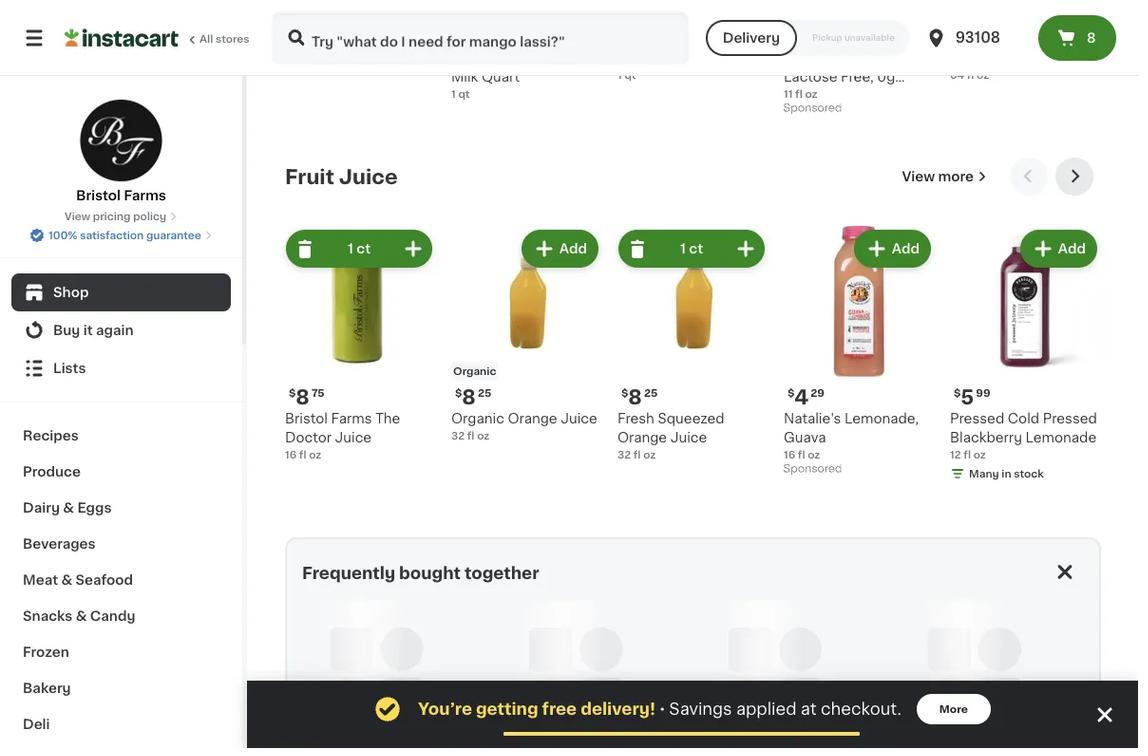 Task type: describe. For each thing, give the bounding box(es) containing it.
1 right remove fresh squeezed orange juice icon on the top right
[[680, 243, 686, 256]]

& for snacks
[[76, 610, 87, 623]]

treatment tracker modal dialog
[[247, 681, 1139, 750]]

you're
[[418, 702, 472, 718]]

candy
[[90, 610, 135, 623]]

oz inside "oatly oatmilk 64 fl oz"
[[312, 51, 324, 62]]

guava
[[784, 432, 826, 445]]

dairy
[[23, 502, 60, 515]]

all stores
[[200, 34, 250, 44]]

bakery link
[[11, 671, 231, 707]]

checkout.
[[821, 702, 902, 718]]

many in stock
[[969, 469, 1044, 480]]

blackberry
[[950, 432, 1023, 445]]

oz inside bristol farms the doctor juice 16 fl oz
[[309, 450, 322, 461]]

view more button
[[895, 158, 995, 196]]

sonoma
[[498, 33, 553, 46]]

orange inside fresh squeezed orange juice 32 fl oz
[[618, 432, 667, 445]]

seafood
[[76, 574, 133, 587]]

$ for bristol
[[289, 388, 296, 399]]

ct for squeezed
[[689, 243, 703, 256]]

1 right remove bristol farms the doctor juice image
[[348, 243, 353, 256]]

25 for organic
[[478, 388, 492, 399]]

32 inside fresh squeezed orange juice 32 fl oz
[[618, 450, 631, 461]]

more button
[[917, 695, 991, 725]]

the
[[376, 413, 400, 426]]

service type group
[[706, 20, 910, 56]]

view more
[[902, 170, 974, 184]]

produce link
[[11, 454, 231, 490]]

11 fl oz
[[784, 89, 818, 100]]

64 inside "oatly oatmilk 64 fl oz"
[[285, 51, 299, 62]]

clover sonoma organic lowfat 1% milk quart 1 qt
[[451, 33, 574, 100]]

•
[[660, 702, 666, 717]]

$ 4 29
[[788, 388, 825, 407]]

frozen
[[23, 646, 69, 660]]

$ for clover
[[455, 8, 462, 19]]

sugar
[[832, 90, 871, 103]]

oz inside $5.39 lactaid 2% reduced fat milk 64 fl oz
[[977, 70, 990, 81]]

25 for fresh
[[644, 388, 658, 399]]

1 inside clover sonoma organic lowfat 1% milk quart 1 qt
[[451, 89, 456, 100]]

fl inside natalie's lemonade, guava 16 fl oz
[[798, 450, 805, 461]]

produce
[[23, 466, 81, 479]]

organic for organic orange juice 32 fl oz
[[451, 413, 505, 426]]

1 pressed from the left
[[950, 413, 1005, 426]]

add for 8
[[560, 243, 587, 256]]

together
[[465, 566, 539, 582]]

clover
[[451, 33, 495, 46]]

$ for oatly
[[289, 8, 296, 19]]

beverages link
[[11, 527, 231, 563]]

bakery
[[23, 682, 71, 696]]

fl inside pressed cold pressed blackberry lemonade 12 fl oz
[[964, 450, 971, 461]]

bought
[[399, 566, 461, 582]]

$ 8 25 for organic
[[455, 388, 492, 407]]

natalie's
[[784, 413, 841, 426]]

lactose
[[784, 71, 838, 84]]

juice inside bristol farms the doctor juice 16 fl oz
[[335, 432, 372, 445]]

milk inside broguiere's whole milk 1 qt
[[618, 52, 645, 65]]

orange inside "organic orange juice 32 fl oz"
[[508, 413, 558, 426]]

bristol farms logo image
[[79, 99, 163, 182]]

lemonade,
[[845, 413, 919, 426]]

2 pressed from the left
[[1043, 413, 1098, 426]]

stores
[[216, 34, 250, 44]]

6
[[296, 7, 310, 27]]

snacks & candy
[[23, 610, 135, 623]]

$ for fresh
[[622, 388, 629, 399]]

8 button
[[1039, 15, 1117, 61]]

added
[[784, 90, 828, 103]]

all stores link
[[65, 11, 251, 65]]

fl inside $5.39 lactaid 2% reduced fat milk 64 fl oz
[[967, 70, 975, 81]]

quart
[[482, 71, 520, 84]]

$ 4 09
[[455, 7, 493, 27]]

product group containing 5
[[950, 226, 1101, 486]]

• savings applied at checkout.
[[660, 702, 902, 718]]

remove fresh squeezed orange juice image
[[626, 238, 649, 261]]

93108 button
[[925, 11, 1039, 65]]

fruit
[[285, 167, 334, 187]]

increment quantity of bristol farms the doctor juice image
[[402, 238, 425, 261]]

view pricing policy
[[65, 211, 166, 222]]

fl inside "oatly oatmilk 64 fl oz"
[[302, 51, 309, 62]]

$ for broguiere's
[[622, 8, 629, 19]]

at
[[801, 702, 817, 718]]

add button for 5
[[1022, 232, 1096, 266]]

1 sponsored badge image from the top
[[784, 103, 842, 114]]

more
[[938, 170, 974, 184]]

oatly oatmilk 64 fl oz
[[285, 33, 377, 62]]

shop
[[53, 286, 89, 299]]

4 for clover sonoma organic lowfat 1% milk quart
[[462, 7, 476, 27]]

reduced
[[1027, 33, 1088, 46]]

eggs
[[77, 502, 112, 515]]

2%
[[1003, 33, 1023, 46]]

oz inside pressed cold pressed blackberry lemonade 12 fl oz
[[974, 450, 986, 461]]

100% satisfaction guarantee
[[49, 230, 201, 241]]

99 for 4
[[645, 8, 659, 19]]

& for meat
[[61, 574, 72, 587]]

8 for organic orange juice
[[462, 388, 476, 407]]

farms for bristol farms
[[124, 189, 166, 202]]

dairy & eggs link
[[11, 490, 231, 527]]

8 inside button
[[1087, 31, 1096, 45]]

fresh
[[618, 413, 655, 426]]

recipes
[[23, 430, 79, 443]]

recipes link
[[11, 418, 231, 454]]

cold
[[1008, 413, 1040, 426]]

lists
[[53, 362, 86, 375]]

organic inside clover sonoma organic lowfat 1% milk quart 1 qt
[[451, 52, 505, 65]]

100% satisfaction guarantee button
[[30, 224, 213, 243]]

$ for natalie's
[[788, 388, 795, 399]]

again
[[96, 324, 134, 337]]

applied
[[736, 702, 797, 718]]

more
[[940, 705, 968, 715]]

whole
[[697, 33, 739, 46]]

qt inside clover sonoma organic lowfat 1% milk quart 1 qt
[[458, 89, 470, 100]]

delivery button
[[706, 20, 797, 56]]

buy
[[53, 324, 80, 337]]

free,
[[841, 71, 874, 84]]

20g
[[818, 52, 844, 65]]

$ 8 25 for fresh
[[622, 388, 658, 407]]

oz inside natalie's lemonade, guava 16 fl oz
[[808, 450, 820, 461]]

1 ct for squeezed
[[680, 243, 703, 256]]

milk for 1%
[[451, 71, 478, 84]]

dark
[[821, 33, 852, 46]]



Task type: vqa. For each thing, say whether or not it's contained in the screenshot.


Task type: locate. For each thing, give the bounding box(es) containing it.
2 horizontal spatial milk
[[975, 52, 1002, 65]]

8
[[1087, 31, 1096, 45], [296, 388, 310, 407], [462, 388, 476, 407], [629, 388, 642, 407]]

$ for organic
[[455, 388, 462, 399]]

1 horizontal spatial add
[[892, 243, 920, 256]]

sponsored badge image down 'guava'
[[784, 465, 842, 475]]

64
[[285, 51, 299, 62], [950, 70, 965, 81]]

stock
[[1014, 469, 1044, 480]]

$ up oatly
[[289, 8, 296, 19]]

0 horizontal spatial 64
[[285, 51, 299, 62]]

2 16 from the left
[[784, 450, 796, 461]]

1 vertical spatial 32
[[618, 450, 631, 461]]

09
[[478, 8, 493, 19]]

1 horizontal spatial 32
[[618, 450, 631, 461]]

1 horizontal spatial add button
[[856, 232, 929, 266]]

ct left increment quantity of fresh squeezed orange juice image
[[689, 243, 703, 256]]

1 vertical spatial view
[[65, 211, 90, 222]]

product group containing 4
[[784, 226, 935, 480]]

$ inside $ 8 75
[[289, 388, 296, 399]]

0 vertical spatial sponsored badge image
[[784, 103, 842, 114]]

29 inside $ 4 29
[[811, 388, 825, 399]]

milk down broguiere's
[[618, 52, 645, 65]]

juice left fresh
[[561, 413, 598, 426]]

16 inside natalie's lemonade, guava 16 fl oz
[[784, 450, 796, 461]]

$ 8 25
[[455, 388, 492, 407], [622, 388, 658, 407]]

1 horizontal spatial orange
[[618, 432, 667, 445]]

2 1 ct from the left
[[680, 243, 703, 256]]

satisfaction
[[80, 230, 144, 241]]

25 up fresh
[[644, 388, 658, 399]]

milk,
[[784, 52, 815, 65]]

chocolate
[[856, 33, 925, 46]]

$ 8 25 up "organic orange juice 32 fl oz"
[[455, 388, 492, 407]]

add button
[[523, 232, 597, 266], [856, 232, 929, 266], [1022, 232, 1096, 266]]

farms for bristol farms the doctor juice 16 fl oz
[[331, 413, 372, 426]]

1 ct from the left
[[357, 243, 371, 256]]

policy
[[133, 211, 166, 222]]

lemonade
[[1026, 432, 1097, 445]]

1 vertical spatial 29
[[811, 388, 825, 399]]

& for dairy
[[63, 502, 74, 515]]

93108
[[956, 31, 1001, 45]]

qt inside broguiere's whole milk 1 qt
[[625, 70, 636, 81]]

$ up blackberry
[[954, 388, 961, 399]]

0 horizontal spatial view
[[65, 211, 90, 222]]

1 $ 8 25 from the left
[[455, 388, 492, 407]]

orange
[[508, 413, 558, 426], [618, 432, 667, 445]]

0 vertical spatial bristol
[[76, 189, 121, 202]]

$ up natalie's
[[788, 388, 795, 399]]

view pricing policy link
[[65, 209, 178, 224]]

1 horizontal spatial 16
[[784, 450, 796, 461]]

free
[[542, 702, 577, 718]]

1 16 from the left
[[285, 450, 297, 461]]

juice right doctor
[[335, 432, 372, 445]]

meat & seafood link
[[11, 563, 231, 599]]

0 horizontal spatial add
[[560, 243, 587, 256]]

4 up natalie's
[[795, 388, 809, 407]]

0 vertical spatial 29
[[311, 8, 325, 19]]

bristol up doctor
[[285, 413, 328, 426]]

snacks & candy link
[[11, 599, 231, 635]]

$ inside $ 4 29
[[788, 388, 795, 399]]

0 horizontal spatial 25
[[478, 388, 492, 399]]

many
[[969, 469, 999, 480]]

0 horizontal spatial 4
[[462, 7, 476, 27]]

99 inside $ 5 99
[[976, 388, 991, 399]]

1 horizontal spatial milk
[[618, 52, 645, 65]]

2 add from the left
[[892, 243, 920, 256]]

natalie's lemonade, guava 16 fl oz
[[784, 413, 919, 461]]

fl inside "organic orange juice 32 fl oz"
[[467, 431, 475, 442]]

$ left 09
[[455, 8, 462, 19]]

25
[[478, 388, 492, 399], [644, 388, 658, 399]]

farms inside bristol farms link
[[124, 189, 166, 202]]

0 vertical spatial 32
[[451, 431, 465, 442]]

$ 8 25 up fresh
[[622, 388, 658, 407]]

1 vertical spatial 64
[[950, 70, 965, 81]]

4 for natalie's lemonade, guava
[[795, 388, 809, 407]]

4 up broguiere's
[[629, 7, 643, 27]]

1 horizontal spatial 64
[[950, 70, 965, 81]]

view for view pricing policy
[[65, 211, 90, 222]]

4 left 09
[[462, 7, 476, 27]]

1 horizontal spatial 1 ct
[[680, 243, 703, 256]]

bristol farms the doctor juice 16 fl oz
[[285, 413, 400, 461]]

None search field
[[272, 11, 689, 65]]

milk left quart
[[451, 71, 478, 84]]

milk down "93108"
[[975, 52, 1002, 65]]

2 horizontal spatial add
[[1058, 243, 1086, 256]]

2 $ 8 25 from the left
[[622, 388, 658, 407]]

fresh squeezed orange juice 32 fl oz
[[618, 413, 725, 461]]

4
[[462, 7, 476, 27], [629, 7, 643, 27], [795, 388, 809, 407]]

1 vertical spatial qt
[[458, 89, 470, 100]]

1 ct right remove bristol farms the doctor juice image
[[348, 243, 371, 256]]

milk inside clover sonoma organic lowfat 1% milk quart 1 qt
[[451, 71, 478, 84]]

squeezed
[[658, 413, 725, 426]]

16 down doctor
[[285, 450, 297, 461]]

deli link
[[11, 707, 231, 743]]

1 inside broguiere's whole milk 1 qt
[[618, 70, 622, 81]]

$ inside $ 6 29
[[289, 8, 296, 19]]

0 horizontal spatial bristol
[[76, 189, 121, 202]]

0 vertical spatial 64
[[285, 51, 299, 62]]

oatmilk
[[325, 33, 377, 46]]

99 inside $ 4 99
[[645, 8, 659, 19]]

32
[[451, 431, 465, 442], [618, 450, 631, 461]]

milk for fat
[[975, 52, 1002, 65]]

add button for 8
[[523, 232, 597, 266]]

frequently bought together section
[[285, 538, 1101, 750]]

0 vertical spatial view
[[902, 170, 935, 184]]

bristol inside bristol farms the doctor juice 16 fl oz
[[285, 413, 328, 426]]

1 horizontal spatial 29
[[811, 388, 825, 399]]

& right meat
[[61, 574, 72, 587]]

product group
[[784, 0, 935, 119], [285, 226, 436, 463], [451, 226, 603, 444], [618, 226, 769, 463], [784, 226, 935, 480], [950, 226, 1101, 486]]

juice right the fruit
[[339, 167, 398, 187]]

delivery!
[[581, 702, 656, 718]]

0 horizontal spatial orange
[[508, 413, 558, 426]]

0 vertical spatial farms
[[124, 189, 166, 202]]

view up "100%"
[[65, 211, 90, 222]]

instacart logo image
[[65, 27, 179, 49]]

1 horizontal spatial ct
[[689, 243, 703, 256]]

8 for fresh squeezed orange juice
[[629, 388, 642, 407]]

1 horizontal spatial pressed
[[1043, 413, 1098, 426]]

$ up "organic orange juice 32 fl oz"
[[455, 388, 462, 399]]

frozen link
[[11, 635, 231, 671]]

3 add from the left
[[1058, 243, 1086, 256]]

oz inside "organic orange juice 32 fl oz"
[[477, 431, 490, 442]]

99 right 5
[[976, 388, 991, 399]]

milk inside $5.39 lactaid 2% reduced fat milk 64 fl oz
[[975, 52, 1002, 65]]

bristol farms
[[76, 189, 166, 202]]

frequently
[[302, 566, 395, 582]]

8 up fresh
[[629, 388, 642, 407]]

2 25 from the left
[[644, 388, 658, 399]]

broguiere's whole milk 1 qt
[[618, 33, 739, 81]]

$ 8 75
[[289, 388, 325, 407]]

pressed up blackberry
[[950, 413, 1005, 426]]

sponsored badge image down added
[[784, 103, 842, 114]]

3 slate dark chocolate milk, 20g protein, lactose free, 0g added sugar
[[784, 7, 925, 103]]

1 horizontal spatial 99
[[976, 388, 991, 399]]

1 vertical spatial 99
[[976, 388, 991, 399]]

juice down squeezed
[[671, 432, 707, 445]]

32 inside "organic orange juice 32 fl oz"
[[451, 431, 465, 442]]

$ left 75 in the bottom left of the page
[[289, 388, 296, 399]]

1 25 from the left
[[478, 388, 492, 399]]

5
[[961, 388, 974, 407]]

add
[[560, 243, 587, 256], [892, 243, 920, 256], [1058, 243, 1086, 256]]

organic inside "organic orange juice 32 fl oz"
[[451, 413, 505, 426]]

protein,
[[848, 52, 899, 65]]

$5.39 lactaid 2% reduced fat milk 64 fl oz
[[950, 14, 1088, 81]]

64 inside $5.39 lactaid 2% reduced fat milk 64 fl oz
[[950, 70, 965, 81]]

juice inside "organic orange juice 32 fl oz"
[[561, 413, 598, 426]]

1 vertical spatial bristol
[[285, 413, 328, 426]]

lowfat
[[508, 52, 554, 65]]

$ up fresh
[[622, 388, 629, 399]]

2 add button from the left
[[856, 232, 929, 266]]

bristol for bristol farms
[[76, 189, 121, 202]]

slate
[[784, 33, 818, 46]]

bristol for bristol farms the doctor juice 16 fl oz
[[285, 413, 328, 426]]

beverages
[[23, 538, 96, 551]]

29 for 6
[[311, 8, 325, 19]]

0 horizontal spatial farms
[[124, 189, 166, 202]]

0 horizontal spatial 1 ct
[[348, 243, 371, 256]]

99 up broguiere's
[[645, 8, 659, 19]]

$ inside $ 4 09
[[455, 8, 462, 19]]

16 inside bristol farms the doctor juice 16 fl oz
[[285, 450, 297, 461]]

0 horizontal spatial ct
[[357, 243, 371, 256]]

savings
[[669, 702, 732, 718]]

0 vertical spatial qt
[[625, 70, 636, 81]]

farms up policy
[[124, 189, 166, 202]]

qt down clover at the left top
[[458, 89, 470, 100]]

4 inside item carousel region
[[795, 388, 809, 407]]

29 right 6
[[311, 8, 325, 19]]

0 vertical spatial organic
[[451, 52, 505, 65]]

1 ct right remove fresh squeezed orange juice icon on the top right
[[680, 243, 703, 256]]

pressed cold pressed blackberry lemonade 12 fl oz
[[950, 413, 1098, 461]]

11
[[784, 89, 793, 100]]

$ 4 99
[[622, 7, 659, 27]]

2 vertical spatial organic
[[451, 413, 505, 426]]

fl inside bristol farms the doctor juice 16 fl oz
[[299, 450, 306, 461]]

1 horizontal spatial farms
[[331, 413, 372, 426]]

0g
[[878, 71, 896, 84]]

$ inside $ 5 99
[[954, 388, 961, 399]]

juice inside fresh squeezed orange juice 32 fl oz
[[671, 432, 707, 445]]

ct for farms
[[357, 243, 371, 256]]

2 horizontal spatial add button
[[1022, 232, 1096, 266]]

29 inside $ 6 29
[[311, 8, 325, 19]]

organic down clover at the left top
[[451, 52, 505, 65]]

64 down oatly
[[285, 51, 299, 62]]

bristol farms link
[[76, 99, 166, 205]]

1 ct
[[348, 243, 371, 256], [680, 243, 703, 256]]

sponsored badge image
[[784, 103, 842, 114], [784, 465, 842, 475]]

1 1 ct from the left
[[348, 243, 371, 256]]

deli
[[23, 718, 50, 732]]

4 for broguiere's whole milk
[[629, 7, 643, 27]]

1 vertical spatial organic
[[453, 367, 496, 377]]

1 vertical spatial &
[[61, 574, 72, 587]]

8 right 2%
[[1087, 31, 1096, 45]]

you're getting free delivery!
[[418, 702, 656, 718]]

0 horizontal spatial milk
[[451, 71, 478, 84]]

2 ct from the left
[[689, 243, 703, 256]]

organic orange juice 32 fl oz
[[451, 413, 598, 442]]

8 up "organic orange juice 32 fl oz"
[[462, 388, 476, 407]]

1 horizontal spatial bristol
[[285, 413, 328, 426]]

$
[[289, 8, 296, 19], [455, 8, 462, 19], [622, 8, 629, 19], [289, 388, 296, 399], [455, 388, 462, 399], [622, 388, 629, 399], [788, 388, 795, 399], [954, 388, 961, 399]]

product group containing 3
[[784, 0, 935, 119]]

lactaid
[[950, 33, 1000, 46]]

0 horizontal spatial add button
[[523, 232, 597, 266]]

remove bristol farms the doctor juice image
[[294, 238, 316, 261]]

1 horizontal spatial view
[[902, 170, 935, 184]]

farms inside bristol farms the doctor juice 16 fl oz
[[331, 413, 372, 426]]

12
[[950, 450, 961, 461]]

3 add button from the left
[[1022, 232, 1096, 266]]

0 horizontal spatial qt
[[458, 89, 470, 100]]

$ 6 29
[[289, 7, 325, 27]]

item carousel region
[[285, 158, 1101, 523]]

farms left the
[[331, 413, 372, 426]]

pressed up lemonade
[[1043, 413, 1098, 426]]

1
[[618, 70, 622, 81], [451, 89, 456, 100], [348, 243, 353, 256], [680, 243, 686, 256]]

64 down "fat"
[[950, 70, 965, 81]]

increment quantity of fresh squeezed orange juice image
[[735, 238, 757, 261]]

add for 5
[[1058, 243, 1086, 256]]

& left the "eggs"
[[63, 502, 74, 515]]

&
[[63, 502, 74, 515], [61, 574, 72, 587], [76, 610, 87, 623]]

0 horizontal spatial 29
[[311, 8, 325, 19]]

fl inside fresh squeezed orange juice 32 fl oz
[[634, 450, 641, 461]]

1 horizontal spatial qt
[[625, 70, 636, 81]]

29 up natalie's
[[811, 388, 825, 399]]

3
[[795, 7, 808, 27]]

0 horizontal spatial pressed
[[950, 413, 1005, 426]]

2 vertical spatial &
[[76, 610, 87, 623]]

getting
[[476, 702, 539, 718]]

fat
[[950, 52, 971, 65]]

in
[[1002, 469, 1012, 480]]

lists link
[[11, 350, 231, 388]]

all
[[200, 34, 213, 44]]

0 vertical spatial &
[[63, 502, 74, 515]]

view for view more
[[902, 170, 935, 184]]

1 horizontal spatial 4
[[629, 7, 643, 27]]

0 horizontal spatial 32
[[451, 431, 465, 442]]

bristol up "pricing"
[[76, 189, 121, 202]]

8 left 75 in the bottom left of the page
[[296, 388, 310, 407]]

& left candy
[[76, 610, 87, 623]]

1 vertical spatial orange
[[618, 432, 667, 445]]

29 for 4
[[811, 388, 825, 399]]

organic for organic
[[453, 367, 496, 377]]

99 for 5
[[976, 388, 991, 399]]

1 horizontal spatial $ 8 25
[[622, 388, 658, 407]]

milk
[[618, 52, 645, 65], [975, 52, 1002, 65], [451, 71, 478, 84]]

$ inside $ 4 99
[[622, 8, 629, 19]]

frequently bought together
[[302, 566, 539, 582]]

1 ct for farms
[[348, 243, 371, 256]]

ct left increment quantity of bristol farms the doctor juice icon
[[357, 243, 371, 256]]

1%
[[557, 52, 574, 65]]

1 add from the left
[[560, 243, 587, 256]]

$5.39
[[999, 14, 1037, 27]]

1 down broguiere's
[[618, 70, 622, 81]]

organic
[[451, 52, 505, 65], [453, 367, 496, 377], [451, 413, 505, 426]]

meat & seafood
[[23, 574, 133, 587]]

pricing
[[93, 211, 131, 222]]

shop link
[[11, 274, 231, 312]]

2 sponsored badge image from the top
[[784, 465, 842, 475]]

8 for bristol farms the doctor juice
[[296, 388, 310, 407]]

0 vertical spatial orange
[[508, 413, 558, 426]]

view left more
[[902, 170, 935, 184]]

0 horizontal spatial 16
[[285, 450, 297, 461]]

Search field
[[274, 13, 687, 63]]

2 horizontal spatial 4
[[795, 388, 809, 407]]

16
[[285, 450, 297, 461], [784, 450, 796, 461]]

16 down 'guava'
[[784, 450, 796, 461]]

1 vertical spatial farms
[[331, 413, 372, 426]]

guarantee
[[146, 230, 201, 241]]

view inside popup button
[[902, 170, 935, 184]]

1 horizontal spatial 25
[[644, 388, 658, 399]]

oz inside fresh squeezed orange juice 32 fl oz
[[644, 450, 656, 461]]

1 down clover at the left top
[[451, 89, 456, 100]]

fruit juice
[[285, 167, 398, 187]]

1 add button from the left
[[523, 232, 597, 266]]

qt down broguiere's
[[625, 70, 636, 81]]

0 horizontal spatial $ 8 25
[[455, 388, 492, 407]]

organic up "organic orange juice 32 fl oz"
[[453, 367, 496, 377]]

1 vertical spatial sponsored badge image
[[784, 465, 842, 475]]

25 up "organic orange juice 32 fl oz"
[[478, 388, 492, 399]]

organic right the
[[451, 413, 505, 426]]

$ up broguiere's
[[622, 8, 629, 19]]

0 horizontal spatial 99
[[645, 8, 659, 19]]

0 vertical spatial 99
[[645, 8, 659, 19]]



